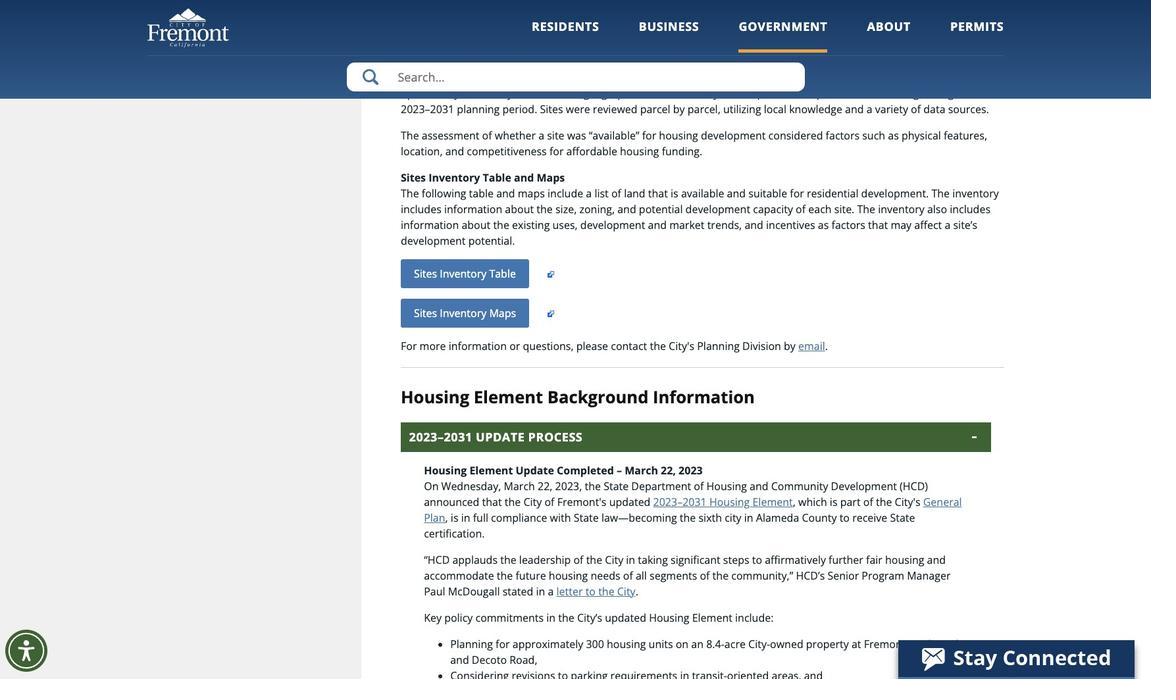 Task type: vqa. For each thing, say whether or not it's contained in the screenshot.
city inside the , IS IN FULL COMPLIANCE WITH STATE LAW—BECOMING THE SIXTH CITY IN ALAMEDA COUNTY TO RECEIVE STATE CERTIFICATION.
yes



Task type: locate. For each thing, give the bounding box(es) containing it.
sites for sites inventory table
[[414, 267, 437, 281]]

in inside per "implementation program 40 of fremont's housing element," the information on this page is intended to promote the inventory of vacant and underutilized opportunity sites for residential development. as part of the housing element update, city staff analyzed sites in all geographic areas of the city for the potential to provide new housing during the 2023–2031 planning period. sites were reviewed parcel by parcel, utilizing local knowledge and a variety of data sources.
[[558, 86, 567, 101]]

2023–2031 for 2023–2031 update process
[[409, 429, 472, 445]]

the down the steps
[[712, 569, 729, 583]]

to up knowledge
[[804, 86, 814, 101]]

analyzed
[[487, 86, 530, 101]]

city's right contact
[[669, 339, 694, 354]]

0 horizontal spatial by
[[652, 13, 663, 27]]

the right element,"
[[723, 55, 739, 69]]

0 vertical spatial program
[[506, 55, 548, 69]]

for inside for the eight-year time frame (2023–2031) covered by the current housing element, fremont's rhna is 12,897 units. of the 12,897 units, 60% are designated for very low-income, low-income, and moderate-income affordability levels.
[[401, 13, 417, 27]]

residential inside "sites inventory table and maps the following table and maps include a list of land that is available and suitable for residential development. the inventory includes information about the size, zoning, and potential development capacity of each site. the inventory also includes information about the existing uses, development and market trends, and incentives as factors that may affect a site's development potential."
[[807, 186, 858, 201]]

1 horizontal spatial income,
[[688, 28, 727, 43]]

element inside housing element update completed – march 22, 2023 on wednesday, march 22, 2023, the state department of housing and community development (hcd) announced that the city of fremont's updated
[[469, 463, 513, 478]]

0 vertical spatial by
[[652, 13, 663, 27]]

inventory
[[401, 71, 447, 85], [952, 186, 999, 201], [878, 202, 924, 217]]

1 vertical spatial as
[[818, 218, 829, 232]]

geographic
[[584, 86, 638, 101]]

part down development
[[840, 495, 861, 509]]

residential inside per "implementation program 40 of fremont's housing element," the information on this page is intended to promote the inventory of vacant and underutilized opportunity sites for residential development. as part of the housing element update, city staff analyzed sites in all geographic areas of the city for the potential to provide new housing during the 2023–2031 planning period. sites were reviewed parcel by parcel, utilizing local knowledge and a variety of data sources.
[[690, 71, 741, 85]]

1 horizontal spatial low-
[[668, 28, 688, 43]]

city inside ", is in full compliance with state law—becoming the sixth city in alameda county to receive state certification."
[[725, 511, 741, 525]]

location,
[[401, 144, 443, 159]]

to right county
[[839, 511, 850, 525]]

0 vertical spatial maps
[[537, 171, 565, 185]]

0 horizontal spatial program
[[506, 55, 548, 69]]

1 horizontal spatial fremont's
[[813, 13, 862, 27]]

0 horizontal spatial potential
[[639, 202, 683, 217]]

housing
[[724, 13, 764, 27], [630, 55, 670, 69], [883, 71, 924, 85], [401, 386, 469, 409], [424, 463, 467, 478], [706, 479, 747, 493], [709, 495, 750, 509], [649, 611, 689, 625]]

taking
[[638, 553, 668, 567]]

1 vertical spatial inventory
[[952, 186, 999, 201]]

that up full
[[482, 495, 502, 509]]

12,897 up "levels."
[[906, 13, 939, 27]]

applauds
[[452, 553, 498, 567]]

0 horizontal spatial city
[[702, 86, 719, 101]]

is inside ", is in full compliance with state law—becoming the sixth city in alameda county to receive state certification."
[[451, 511, 458, 525]]

inventory for sites inventory table
[[440, 267, 486, 281]]

email
[[798, 339, 825, 354]]

stay connected image
[[898, 640, 1133, 677]]

a left letter
[[548, 584, 554, 599]]

city up compliance
[[523, 495, 542, 509]]

1 vertical spatial about
[[462, 218, 490, 232]]

(2023–2031)
[[547, 13, 607, 27]]

1 vertical spatial development.
[[861, 186, 929, 201]]

0 vertical spatial for
[[401, 13, 417, 27]]

about up existing
[[505, 202, 534, 217]]

community,"
[[731, 569, 793, 583]]

sites inside "sites inventory table and maps the following table and maps include a list of land that is available and suitable for residential development. the inventory includes information about the size, zoning, and potential development capacity of each site. the inventory also includes information about the existing uses, development and market trends, and incentives as factors that may affect a site's development potential."
[[401, 171, 426, 185]]

1 vertical spatial table
[[489, 267, 516, 281]]

part
[[829, 71, 849, 85], [840, 495, 861, 509]]

0 vertical spatial update
[[476, 429, 525, 445]]

site's
[[953, 218, 977, 232]]

0 horizontal spatial city's
[[669, 339, 694, 354]]

and up manager
[[927, 553, 946, 567]]

a left site's
[[945, 218, 950, 232]]

0 horizontal spatial all
[[570, 86, 581, 101]]

1 vertical spatial on
[[676, 637, 688, 651]]

inventory inside "sites inventory table and maps the following table and maps include a list of land that is available and suitable for residential development. the inventory includes information about the size, zoning, and potential development capacity of each site. the inventory also includes information about the existing uses, development and market trends, and incentives as factors that may affect a site's development potential."
[[429, 171, 480, 185]]

fremont's up income at top right
[[813, 13, 862, 27]]

is left "available"
[[671, 186, 678, 201]]

of right areas
[[670, 86, 680, 101]]

the left following
[[401, 186, 419, 201]]

zoning,
[[579, 202, 615, 217]]

of up competitiveness
[[482, 128, 492, 143]]

the up stated
[[497, 569, 513, 583]]

as down "each" on the right of page
[[818, 218, 829, 232]]

1 horizontal spatial 12,897
[[906, 13, 939, 27]]

development up sites inventory table
[[401, 234, 466, 248]]

housing up units
[[649, 611, 689, 625]]

reviewed
[[593, 102, 637, 117]]

1 horizontal spatial 22,
[[661, 463, 676, 478]]

as inside the assessment of whether a site was "available" for housing development considered factors such as physical features, location, and competitiveness for affordable housing funding.
[[888, 128, 899, 143]]

development. inside "sites inventory table and maps the following table and maps include a list of land that is available and suitable for residential development. the inventory includes information about the size, zoning, and potential development capacity of each site. the inventory also includes information about the existing uses, development and market trends, and incentives as factors that may affect a site's development potential."
[[861, 186, 929, 201]]

the up 'sources.' at the right top of page
[[956, 86, 973, 101]]

1 vertical spatial for
[[401, 339, 417, 354]]

housing element update completed – march 22, 2023 on wednesday, march 22, 2023, the state department of housing and community development (hcd) announced that the city of fremont's updated
[[424, 463, 928, 509]]

the
[[420, 13, 436, 27], [666, 13, 682, 27], [986, 13, 1002, 27], [723, 55, 739, 69], [981, 55, 997, 69], [865, 71, 881, 85], [683, 86, 699, 101], [738, 86, 754, 101], [956, 86, 973, 101], [537, 202, 553, 217], [493, 218, 509, 232], [650, 339, 666, 354], [585, 479, 601, 493], [505, 495, 521, 509], [876, 495, 892, 509], [680, 511, 696, 525], [500, 553, 516, 567], [586, 553, 602, 567], [497, 569, 513, 583], [712, 569, 729, 583], [598, 584, 614, 599], [558, 611, 574, 625]]

1 horizontal spatial all
[[636, 569, 647, 583]]

inventory
[[429, 171, 480, 185], [440, 267, 486, 281], [440, 306, 486, 321]]

as
[[814, 71, 826, 85]]

1 vertical spatial .
[[635, 584, 638, 599]]

low-
[[606, 28, 626, 43], [668, 28, 688, 43]]

the left current
[[666, 13, 682, 27]]

0 horizontal spatial about
[[462, 218, 490, 232]]

variety
[[875, 102, 908, 117]]

2023–2031 update process
[[409, 429, 583, 445]]

for down site
[[549, 144, 564, 159]]

1 horizontal spatial inventory
[[878, 202, 924, 217]]

program inside "hcd applauds the leadership of the city in taking significant steps to affirmatively further fair housing and accommodate the future housing needs of all segments of the community," hcd's senior program manager paul mcdougall stated in a
[[862, 569, 904, 583]]

part inside per "implementation program 40 of fremont's housing element," the information on this page is intended to promote the inventory of vacant and underutilized opportunity sites for residential development. as part of the housing element update, city staff analyzed sites in all geographic areas of the city for the potential to provide new housing during the 2023–2031 planning period. sites were reviewed parcel by parcel, utilizing local knowledge and a variety of data sources.
[[829, 71, 849, 85]]

12,897 up per
[[401, 28, 434, 43]]

and inside for the eight-year time frame (2023–2031) covered by the current housing element, fremont's rhna is 12,897 units. of the 12,897 units, 60% are designated for very low-income, low-income, and moderate-income affordability levels.
[[730, 28, 749, 43]]

to right letter
[[585, 584, 596, 599]]

a down 'new'
[[867, 102, 872, 117]]

. down taking
[[635, 584, 638, 599]]

0 vertical spatial all
[[570, 86, 581, 101]]

affordability
[[842, 28, 901, 43]]

wednesday,
[[441, 479, 501, 493]]

the up location,
[[401, 128, 419, 143]]

development.
[[744, 71, 812, 85], [861, 186, 929, 201]]

, down the announced
[[445, 511, 448, 525]]

updated up law—becoming
[[609, 495, 650, 509]]

housing element background information
[[401, 386, 755, 409]]

sites up areas
[[648, 71, 670, 85]]

units.
[[942, 13, 969, 27]]

0 vertical spatial development.
[[744, 71, 812, 85]]

of down page
[[852, 71, 862, 85]]

income, down current
[[688, 28, 727, 43]]

0 vertical spatial inventory
[[401, 71, 447, 85]]

more
[[420, 339, 446, 354]]

1 vertical spatial ,
[[445, 511, 448, 525]]

that right land
[[648, 186, 668, 201]]

contact
[[611, 339, 647, 354]]

inventory inside per "implementation program 40 of fremont's housing element," the information on this page is intended to promote the inventory of vacant and underutilized opportunity sites for residential development. as part of the housing element update, city staff analyzed sites in all geographic areas of the city for the potential to provide new housing during the 2023–2031 planning period. sites were reviewed parcel by parcel, utilizing local knowledge and a variety of data sources.
[[401, 71, 447, 85]]

and inside planning for approximately 300 housing units on an 8.4-acre city-owned property at fremont boulevard and decoto road,
[[450, 653, 469, 667]]

the up parcel,
[[683, 86, 699, 101]]

0 vertical spatial on
[[803, 55, 815, 69]]

state
[[604, 479, 629, 493], [574, 511, 599, 525], [890, 511, 915, 525]]

all
[[570, 86, 581, 101], [636, 569, 647, 583]]

1 vertical spatial by
[[673, 102, 685, 117]]

affordable
[[566, 144, 617, 159]]

2 vertical spatial 2023–2031
[[653, 495, 707, 509]]

income
[[803, 28, 839, 43]]

2 horizontal spatial inventory
[[952, 186, 999, 201]]

2023–2031 for 2023–2031 housing element , which is part of the city's
[[653, 495, 707, 509]]

steps
[[723, 553, 749, 567]]

city down 2023–2031 housing element link
[[725, 511, 741, 525]]

city inside per "implementation program 40 of fremont's housing element," the information on this page is intended to promote the inventory of vacant and underutilized opportunity sites for residential development. as part of the housing element update, city staff analyzed sites in all geographic areas of the city for the potential to provide new housing during the 2023–2031 planning period. sites were reviewed parcel by parcel, utilizing local knowledge and a variety of data sources.
[[441, 86, 459, 101]]

0 horizontal spatial fremont's
[[578, 55, 627, 69]]

1 vertical spatial part
[[840, 495, 861, 509]]

2023
[[679, 463, 703, 478]]

1 horizontal spatial as
[[888, 128, 899, 143]]

affirmatively
[[765, 553, 826, 567]]

1 vertical spatial update
[[516, 463, 554, 478]]

sites left were
[[540, 102, 563, 117]]

state right "receive" on the bottom
[[890, 511, 915, 525]]

0 vertical spatial factors
[[826, 128, 860, 143]]

1 horizontal spatial development.
[[861, 186, 929, 201]]

1 vertical spatial march
[[504, 479, 535, 493]]

2 vertical spatial by
[[784, 339, 796, 354]]

sites inventory table and maps the following table and maps include a list of land that is available and suitable for residential development. the inventory includes information about the size, zoning, and potential development capacity of each site. the inventory also includes information about the existing uses, development and market trends, and incentives as factors that may affect a site's development potential.
[[401, 171, 999, 248]]

features,
[[944, 128, 987, 143]]

city up parcel,
[[702, 86, 719, 101]]

mcdougall
[[448, 584, 500, 599]]

information down table
[[444, 202, 502, 217]]

1 vertical spatial 22,
[[538, 479, 552, 493]]

year
[[466, 13, 488, 27]]

maps
[[537, 171, 565, 185], [489, 306, 516, 321]]

maps
[[518, 186, 545, 201]]

0 vertical spatial table
[[483, 171, 511, 185]]

that left may
[[868, 218, 888, 232]]

1 vertical spatial residential
[[807, 186, 858, 201]]

potential inside "sites inventory table and maps the following table and maps include a list of land that is available and suitable for residential development. the inventory includes information about the size, zoning, and potential development capacity of each site. the inventory also includes information about the existing uses, development and market trends, and incentives as factors that may affect a site's development potential."
[[639, 202, 683, 217]]

maps inside "sites inventory table and maps the following table and maps include a list of land that is available and suitable for residential development. the inventory includes information about the size, zoning, and potential development capacity of each site. the inventory also includes information about the existing uses, development and market trends, and incentives as factors that may affect a site's development potential."
[[537, 171, 565, 185]]

element up 'during'
[[927, 71, 967, 85]]

per "implementation program 40 of fremont's housing element," the information on this page is intended to promote the inventory of vacant and underutilized opportunity sites for residential development. as part of the housing element update, city staff analyzed sites in all geographic areas of the city for the potential to provide new housing during the 2023–2031 planning period. sites were reviewed parcel by parcel, utilizing local knowledge and a variety of data sources.
[[401, 55, 997, 117]]

significant
[[671, 553, 720, 567]]

0 horizontal spatial income,
[[626, 28, 665, 43]]

update down process
[[516, 463, 554, 478]]

community
[[771, 479, 828, 493]]

decoto
[[472, 653, 507, 667]]

information down the moderate- on the right top
[[742, 55, 800, 69]]

2 horizontal spatial by
[[784, 339, 796, 354]]

city inside per "implementation program 40 of fremont's housing element," the information on this page is intended to promote the inventory of vacant and underutilized opportunity sites for residential development. as part of the housing element update, city staff analyzed sites in all geographic areas of the city for the potential to provide new housing during the 2023–2031 planning period. sites were reviewed parcel by parcel, utilizing local knowledge and a variety of data sources.
[[702, 86, 719, 101]]

0 horizontal spatial 12,897
[[401, 28, 434, 43]]

provide
[[816, 86, 854, 101]]

housing inside for the eight-year time frame (2023–2031) covered by the current housing element, fremont's rhna is 12,897 units. of the 12,897 units, 60% are designated for very low-income, low-income, and moderate-income affordability levels.
[[724, 13, 764, 27]]

1 vertical spatial potential
[[639, 202, 683, 217]]

0 horizontal spatial sites
[[533, 86, 555, 101]]

table down potential.
[[489, 267, 516, 281]]

2023–2031 down the department
[[653, 495, 707, 509]]

city left staff
[[441, 86, 459, 101]]

the inside the assessment of whether a site was "available" for housing development considered factors such as physical features, location, and competitiveness for affordable housing funding.
[[401, 128, 419, 143]]

0 horizontal spatial that
[[482, 495, 502, 509]]

0 vertical spatial inventory
[[429, 171, 480, 185]]

factors
[[826, 128, 860, 143], [832, 218, 865, 232]]

potential up market
[[639, 202, 683, 217]]

.
[[825, 339, 828, 354], [635, 584, 638, 599]]

0 vertical spatial 2023–2031
[[401, 102, 454, 117]]

inventory for sites inventory table and maps the following table and maps include a list of land that is available and suitable for residential development. the inventory includes information about the size, zoning, and potential development capacity of each site. the inventory also includes information about the existing uses, development and market trends, and incentives as factors that may affect a site's development potential.
[[429, 171, 480, 185]]

about
[[505, 202, 534, 217], [462, 218, 490, 232]]

a inside the assessment of whether a site was "available" for housing development considered factors such as physical features, location, and competitiveness for affordable housing funding.
[[538, 128, 544, 143]]

2 for from the top
[[401, 339, 417, 354]]

0 horizontal spatial maps
[[489, 306, 516, 321]]

1 horizontal spatial planning
[[697, 339, 740, 354]]

sites for sites inventory table and maps the following table and maps include a list of land that is available and suitable for residential development. the inventory includes information about the size, zoning, and potential development capacity of each site. the inventory also includes information about the existing uses, development and market trends, and incentives as factors that may affect a site's development potential.
[[401, 171, 426, 185]]

residential up site. on the right top of the page
[[807, 186, 858, 201]]

1 horizontal spatial maps
[[537, 171, 565, 185]]

1 vertical spatial 2023–2031
[[409, 429, 472, 445]]

by inside for the eight-year time frame (2023–2031) covered by the current housing element, fremont's rhna is 12,897 units. of the 12,897 units, 60% are designated for very low-income, low-income, and moderate-income affordability levels.
[[652, 13, 663, 27]]

1 vertical spatial planning
[[450, 637, 493, 651]]

and inside the assessment of whether a site was "available" for housing development considered factors such as physical features, location, and competitiveness for affordable housing funding.
[[445, 144, 464, 159]]

1 horizontal spatial about
[[505, 202, 534, 217]]

government
[[739, 18, 828, 34]]

and left decoto at the left of page
[[450, 653, 469, 667]]

0 vertical spatial march
[[625, 463, 658, 478]]

parcel,
[[688, 102, 720, 117]]

1 horizontal spatial that
[[648, 186, 668, 201]]

of down significant
[[700, 569, 710, 583]]

0 vertical spatial city's
[[669, 339, 694, 354]]

1 vertical spatial fremont's
[[578, 55, 627, 69]]

0 horizontal spatial state
[[574, 511, 599, 525]]

road,
[[509, 653, 537, 667]]

1 vertical spatial factors
[[832, 218, 865, 232]]

owned
[[770, 637, 803, 651]]

1 horizontal spatial residential
[[807, 186, 858, 201]]

1 includes from the left
[[401, 202, 441, 217]]

sites inventory maps
[[414, 306, 516, 321]]

0 vertical spatial part
[[829, 71, 849, 85]]

housing inside per "implementation program 40 of fremont's housing element," the information on this page is intended to promote the inventory of vacant and underutilized opportunity sites for residential development. as part of the housing element update, city staff analyzed sites in all geographic areas of the city for the potential to provide new housing during the 2023–2031 planning period. sites were reviewed parcel by parcel, utilizing local knowledge and a variety of data sources.
[[880, 86, 919, 101]]

inventory up sites inventory maps
[[440, 267, 486, 281]]

the left city's
[[558, 611, 574, 625]]

by right parcel
[[673, 102, 685, 117]]

sites
[[648, 71, 670, 85], [533, 86, 555, 101]]

business
[[639, 18, 699, 34]]

22, left 2023, in the bottom of the page
[[538, 479, 552, 493]]

information down following
[[401, 218, 459, 232]]

housing right 300
[[607, 637, 646, 651]]

certification.
[[424, 526, 485, 541]]

planning
[[457, 102, 500, 117]]

housing up funding.
[[659, 128, 698, 143]]

"hcd applauds the leadership of the city in taking significant steps to affirmatively further fair housing and accommodate the future housing needs of all segments of the community," hcd's senior program manager paul mcdougall stated in a
[[424, 553, 951, 599]]

and
[[730, 28, 749, 43], [497, 71, 516, 85], [845, 102, 864, 117], [445, 144, 464, 159], [514, 171, 534, 185], [496, 186, 515, 201], [727, 186, 746, 201], [617, 202, 636, 217], [648, 218, 667, 232], [745, 218, 763, 232], [750, 479, 768, 493], [927, 553, 946, 567], [450, 653, 469, 667]]

0 vertical spatial that
[[648, 186, 668, 201]]

0 horizontal spatial development.
[[744, 71, 812, 85]]

planning inside planning for approximately 300 housing units on an 8.4-acre city-owned property at fremont boulevard and decoto road,
[[450, 637, 493, 651]]

1 vertical spatial city
[[725, 511, 741, 525]]

information down sites inventory maps link
[[449, 339, 507, 354]]

1 vertical spatial maps
[[489, 306, 516, 321]]

affect
[[914, 218, 942, 232]]

the left sixth
[[680, 511, 696, 525]]

for left more
[[401, 339, 417, 354]]

0 horizontal spatial on
[[676, 637, 688, 651]]

1 low- from the left
[[606, 28, 626, 43]]

40
[[551, 55, 563, 69]]

senior
[[828, 569, 859, 583]]

0 vertical spatial updated
[[609, 495, 650, 509]]

element up 2023–2031 update process
[[474, 386, 543, 409]]

1 vertical spatial program
[[862, 569, 904, 583]]

1 horizontal spatial potential
[[757, 86, 801, 101]]

the right site. on the right top of the page
[[857, 202, 875, 217]]

2 horizontal spatial that
[[868, 218, 888, 232]]

factors inside the assessment of whether a site was "available" for housing development considered factors such as physical features, location, and competitiveness for affordable housing funding.
[[826, 128, 860, 143]]

city up needs
[[605, 553, 623, 567]]

housing up variety
[[880, 86, 919, 101]]

fremont's inside per "implementation program 40 of fremont's housing element," the information on this page is intended to promote the inventory of vacant and underutilized opportunity sites for residential development. as part of the housing element update, city staff analyzed sites in all geographic areas of the city for the potential to provide new housing during the 2023–2031 planning period. sites were reviewed parcel by parcel, utilizing local knowledge and a variety of data sources.
[[578, 55, 627, 69]]

0 horizontal spatial as
[[818, 218, 829, 232]]

0 horizontal spatial low-
[[606, 28, 626, 43]]

0 vertical spatial city
[[702, 86, 719, 101]]

0 vertical spatial .
[[825, 339, 828, 354]]

2 horizontal spatial state
[[890, 511, 915, 525]]

and inside "hcd applauds the leadership of the city in taking significant steps to affirmatively further fair housing and accommodate the future housing needs of all segments of the community," hcd's senior program manager paul mcdougall stated in a
[[927, 553, 946, 567]]

1 horizontal spatial city
[[725, 511, 741, 525]]

planning up decoto at the left of page
[[450, 637, 493, 651]]

was
[[567, 128, 586, 143]]

of up "receive" on the bottom
[[863, 495, 873, 509]]

inventory up following
[[429, 171, 480, 185]]

table inside "sites inventory table and maps the following table and maps include a list of land that is available and suitable for residential development. the inventory includes information about the size, zoning, and potential development capacity of each site. the inventory also includes information about the existing uses, development and market trends, and incentives as factors that may affect a site's development potential."
[[483, 171, 511, 185]]

0 horizontal spatial includes
[[401, 202, 441, 217]]

. right division
[[825, 339, 828, 354]]

0 vertical spatial residential
[[690, 71, 741, 85]]

factors down site. on the right top of the page
[[832, 218, 865, 232]]

1 vertical spatial sites
[[533, 86, 555, 101]]

0 horizontal spatial residential
[[690, 71, 741, 85]]

sixth
[[699, 511, 722, 525]]

1 horizontal spatial includes
[[950, 202, 990, 217]]

and down capacity
[[745, 218, 763, 232]]

current
[[685, 13, 721, 27]]

1 vertical spatial all
[[636, 569, 647, 583]]

sources.
[[948, 102, 989, 117]]

knowledge
[[789, 102, 842, 117]]

table for sites inventory table
[[489, 267, 516, 281]]

paul
[[424, 584, 445, 599]]

0 horizontal spatial inventory
[[401, 71, 447, 85]]

element,"
[[673, 55, 720, 69]]

0 vertical spatial as
[[888, 128, 899, 143]]

for up decoto at the left of page
[[496, 637, 510, 651]]

development inside the assessment of whether a site was "available" for housing development considered factors such as physical features, location, and competitiveness for affordable housing funding.
[[701, 128, 766, 143]]

leadership
[[519, 553, 571, 567]]

1 for from the top
[[401, 13, 417, 27]]

element
[[927, 71, 967, 85], [474, 386, 543, 409], [469, 463, 513, 478], [753, 495, 793, 509], [692, 611, 732, 625]]

as right the such
[[888, 128, 899, 143]]

list
[[595, 186, 609, 201]]

about up potential.
[[462, 218, 490, 232]]

by
[[652, 13, 663, 27], [673, 102, 685, 117], [784, 339, 796, 354]]

updated inside housing element update completed – march 22, 2023 on wednesday, march 22, 2023, the state department of housing and community development (hcd) announced that the city of fremont's updated
[[609, 495, 650, 509]]

1 vertical spatial 12,897
[[401, 28, 434, 43]]

general
[[923, 495, 962, 509]]

potential inside per "implementation program 40 of fremont's housing element," the information on this page is intended to promote the inventory of vacant and underutilized opportunity sites for residential development. as part of the housing element update, city staff analyzed sites in all geographic areas of the city for the potential to provide new housing during the 2023–2031 planning period. sites were reviewed parcel by parcel, utilizing local knowledge and a variety of data sources.
[[757, 86, 801, 101]]

residents
[[532, 18, 599, 34]]

1 horizontal spatial on
[[803, 55, 815, 69]]

opportunity
[[587, 71, 645, 85]]

underutilized
[[519, 71, 584, 85]]

0 horizontal spatial ,
[[445, 511, 448, 525]]

0 vertical spatial potential
[[757, 86, 801, 101]]

sites inside per "implementation program 40 of fremont's housing element," the information on this page is intended to promote the inventory of vacant and underutilized opportunity sites for residential development. as part of the housing element update, city staff analyzed sites in all geographic areas of the city for the potential to provide new housing during the 2023–2031 planning period. sites were reviewed parcel by parcel, utilizing local knowledge and a variety of data sources.
[[540, 102, 563, 117]]

element,
[[767, 13, 810, 27]]

in down underutilized
[[558, 86, 567, 101]]



Task type: describe. For each thing, give the bounding box(es) containing it.
in left full
[[461, 511, 470, 525]]

1 horizontal spatial .
[[825, 339, 828, 354]]

2023–2031 inside per "implementation program 40 of fremont's housing element," the information on this page is intended to promote the inventory of vacant and underutilized opportunity sites for residential development. as part of the housing element update, city staff analyzed sites in all geographic areas of the city for the potential to provide new housing during the 2023–2031 planning period. sites were reviewed parcel by parcel, utilizing local knowledge and a variety of data sources.
[[401, 102, 454, 117]]

future
[[516, 569, 546, 583]]

areas
[[641, 86, 668, 101]]

0 vertical spatial 12,897
[[906, 13, 939, 27]]

development up trends,
[[685, 202, 750, 217]]

of right list
[[611, 186, 621, 201]]

information inside per "implementation program 40 of fremont's housing element," the information on this page is intended to promote the inventory of vacant and underutilized opportunity sites for residential development. as part of the housing element update, city staff analyzed sites in all geographic areas of the city for the potential to provide new housing during the 2023–2031 planning period. sites were reviewed parcel by parcel, utilizing local knowledge and a variety of data sources.
[[742, 55, 800, 69]]

moderate-
[[752, 28, 803, 43]]

fair
[[866, 553, 882, 567]]

housing up areas
[[630, 55, 670, 69]]

and down land
[[617, 202, 636, 217]]

during
[[922, 86, 954, 101]]

that inside housing element update completed – march 22, 2023 on wednesday, march 22, 2023, the state department of housing and community development (hcd) announced that the city of fremont's updated
[[482, 495, 502, 509]]

as inside "sites inventory table and maps the following table and maps include a list of land that is available and suitable for residential development. the inventory includes information about the size, zoning, and potential development capacity of each site. the inventory also includes information about the existing uses, development and market trends, and incentives as factors that may affect a site's development potential."
[[818, 218, 829, 232]]

factors inside "sites inventory table and maps the following table and maps include a list of land that is available and suitable for residential development. the inventory includes information about the size, zoning, and potential development capacity of each site. the inventory also includes information about the existing uses, development and market trends, and incentives as factors that may affect a site's development potential."
[[832, 218, 865, 232]]

units,
[[436, 28, 463, 43]]

the right of
[[986, 13, 1002, 27]]

to inside ", is in full compliance with state law—becoming the sixth city in alameda county to receive state certification."
[[839, 511, 850, 525]]

1 horizontal spatial ,
[[793, 495, 796, 509]]

capacity
[[753, 202, 793, 217]]

for inside for the eight-year time frame (2023–2031) covered by the current housing element, fremont's rhna is 12,897 units. of the 12,897 units, 60% are designated for very low-income, low-income, and moderate-income affordability levels.
[[565, 28, 580, 43]]

2023,
[[555, 479, 582, 493]]

following
[[422, 186, 466, 201]]

process
[[528, 429, 583, 445]]

is inside for the eight-year time frame (2023–2031) covered by the current housing element, fremont's rhna is 12,897 units. of the 12,897 units, 60% are designated for very low-income, low-income, and moderate-income affordability levels.
[[896, 13, 904, 27]]

are
[[490, 28, 506, 43]]

email link
[[798, 339, 825, 354]]

housing up on
[[424, 463, 467, 478]]

is inside "sites inventory table and maps the following table and maps include a list of land that is available and suitable for residential development. the inventory includes information about the size, zoning, and potential development capacity of each site. the inventory also includes information about the existing uses, development and market trends, and incentives as factors that may affect a site's development potential."
[[671, 186, 678, 201]]

were
[[566, 102, 590, 117]]

government link
[[739, 18, 828, 52]]

on inside planning for approximately 300 housing units on an 8.4-acre city-owned property at fremont boulevard and decoto road,
[[676, 637, 688, 651]]

policy
[[444, 611, 473, 625]]

Search text field
[[346, 63, 805, 91]]

by inside per "implementation program 40 of fremont's housing element," the information on this page is intended to promote the inventory of vacant and underutilized opportunity sites for residential development. as part of the housing element update, city staff analyzed sites in all geographic areas of the city for the potential to provide new housing during the 2023–2031 planning period. sites were reviewed parcel by parcel, utilizing local knowledge and a variety of data sources.
[[673, 102, 685, 117]]

intended
[[876, 55, 920, 69]]

data
[[923, 102, 945, 117]]

"implementation
[[420, 55, 503, 69]]

0 horizontal spatial 22,
[[538, 479, 552, 493]]

to inside "hcd applauds the leadership of the city in taking significant steps to affirmatively further fair housing and accommodate the future housing needs of all segments of the community," hcd's senior program manager paul mcdougall stated in a
[[752, 553, 762, 567]]

key policy commitments in the city's updated housing element include:
[[424, 611, 774, 625]]

update inside housing element update completed – march 22, 2023 on wednesday, march 22, 2023, the state department of housing and community development (hcd) announced that the city of fremont's updated
[[516, 463, 554, 478]]

"hcd
[[424, 553, 450, 567]]

a left list
[[586, 186, 592, 201]]

of right 40
[[566, 55, 576, 69]]

in left alameda
[[744, 511, 753, 525]]

vacant
[[463, 71, 495, 85]]

all inside per "implementation program 40 of fremont's housing element," the information on this page is intended to promote the inventory of vacant and underutilized opportunity sites for residential development. as part of the housing element update, city staff analyzed sites in all geographic areas of the city for the potential to provide new housing during the 2023–2031 planning period. sites were reviewed parcel by parcel, utilizing local knowledge and a variety of data sources.
[[570, 86, 581, 101]]

housing up sixth
[[709, 495, 750, 509]]

housing down more
[[401, 386, 469, 409]]

time
[[490, 13, 512, 27]]

eight-
[[438, 13, 466, 27]]

plan
[[424, 511, 445, 525]]

for for for more information or questions, please contact the city's planning division by email .
[[401, 339, 417, 354]]

housing up 2023–2031 housing element link
[[706, 479, 747, 493]]

alameda
[[756, 511, 799, 525]]

existing
[[512, 218, 550, 232]]

development
[[831, 479, 897, 493]]

sites inventory table link
[[401, 259, 555, 288]]

and up maps
[[514, 171, 534, 185]]

may
[[891, 218, 912, 232]]

business link
[[639, 18, 699, 52]]

2 income, from the left
[[688, 28, 727, 43]]

the up 'new'
[[865, 71, 881, 85]]

rhna
[[864, 13, 893, 27]]

1 vertical spatial that
[[868, 218, 888, 232]]

division
[[742, 339, 781, 354]]

residents link
[[532, 18, 599, 52]]

element up alameda
[[753, 495, 793, 509]]

for inside planning for approximately 300 housing units on an 8.4-acre city-owned property at fremont boulevard and decoto road,
[[496, 637, 510, 651]]

1 income, from the left
[[626, 28, 665, 43]]

development. inside per "implementation program 40 of fremont's housing element," the information on this page is intended to promote the inventory of vacant and underutilized opportunity sites for residential development. as part of the housing element update, city staff analyzed sites in all geographic areas of the city for the potential to provide new housing during the 2023–2031 planning period. sites were reviewed parcel by parcel, utilizing local knowledge and a variety of data sources.
[[744, 71, 812, 85]]

very
[[582, 28, 603, 43]]

1 vertical spatial updated
[[605, 611, 646, 625]]

city down needs
[[617, 584, 635, 599]]

also
[[927, 202, 947, 217]]

and up analyzed
[[497, 71, 516, 85]]

1 horizontal spatial march
[[625, 463, 658, 478]]

0 vertical spatial 22,
[[661, 463, 676, 478]]

for for for the eight-year time frame (2023–2031) covered by the current housing element, fremont's rhna is 12,897 units. of the 12,897 units, 60% are designated for very low-income, low-income, and moderate-income affordability levels.
[[401, 13, 417, 27]]

0 horizontal spatial .
[[635, 584, 638, 599]]

general plan
[[424, 495, 962, 525]]

of up with
[[545, 495, 554, 509]]

the down completed –
[[585, 479, 601, 493]]

60%
[[466, 28, 487, 43]]

program inside per "implementation program 40 of fremont's housing element," the information on this page is intended to promote the inventory of vacant and underutilized opportunity sites for residential development. as part of the housing element update, city staff analyzed sites in all geographic areas of the city for the potential to provide new housing during the 2023–2031 planning period. sites were reviewed parcel by parcel, utilizing local knowledge and a variety of data sources.
[[506, 55, 548, 69]]

the up "receive" on the bottom
[[876, 495, 892, 509]]

which
[[798, 495, 827, 509]]

boulevard
[[909, 637, 959, 651]]

receive
[[852, 511, 887, 525]]

such
[[862, 128, 885, 143]]

of inside the assessment of whether a site was "available" for housing development considered factors such as physical features, location, and competitiveness for affordable housing funding.
[[482, 128, 492, 143]]

development down zoning,
[[580, 218, 645, 232]]

site
[[547, 128, 564, 143]]

element up 8.4-
[[692, 611, 732, 625]]

8.4-
[[706, 637, 724, 651]]

for inside "sites inventory table and maps the following table and maps include a list of land that is available and suitable for residential development. the inventory includes information about the size, zoning, and potential development capacity of each site. the inventory also includes information about the existing uses, development and market trends, and incentives as factors that may affect a site's development potential."
[[790, 186, 804, 201]]

fremont
[[864, 637, 906, 651]]

at
[[852, 637, 861, 651]]

background
[[547, 386, 648, 409]]

information
[[653, 386, 755, 409]]

housing down intended
[[883, 71, 924, 85]]

housing up manager
[[885, 553, 924, 567]]

general plan link
[[424, 495, 962, 525]]

all inside "hcd applauds the leadership of the city in taking significant steps to affirmatively further fair housing and accommodate the future housing needs of all segments of the community," hcd's senior program manager paul mcdougall stated in a
[[636, 569, 647, 583]]

available
[[681, 186, 724, 201]]

of up letter
[[574, 553, 583, 567]]

is inside per "implementation program 40 of fremont's housing element," the information on this page is intended to promote the inventory of vacant and underutilized opportunity sites for residential development. as part of the housing element update, city staff analyzed sites in all geographic areas of the city for the potential to provide new housing during the 2023–2031 planning period. sites were reviewed parcel by parcel, utilizing local knowledge and a variety of data sources.
[[865, 55, 873, 69]]

the right contact
[[650, 339, 666, 354]]

a inside "hcd applauds the leadership of the city in taking significant steps to affirmatively further fair housing and accommodate the future housing needs of all segments of the community," hcd's senior program manager paul mcdougall stated in a
[[548, 584, 554, 599]]

the down maps
[[537, 202, 553, 217]]

the down permits link
[[981, 55, 997, 69]]

on inside per "implementation program 40 of fremont's housing element," the information on this page is intended to promote the inventory of vacant and underutilized opportunity sites for residential development. as part of the housing element update, city staff analyzed sites in all geographic areas of the city for the potential to provide new housing during the 2023–2031 planning period. sites were reviewed parcel by parcel, utilizing local knowledge and a variety of data sources.
[[803, 55, 815, 69]]

, inside ", is in full compliance with state law—becoming the sixth city in alameda county to receive state certification."
[[445, 511, 448, 525]]

key
[[424, 611, 442, 625]]

1 horizontal spatial sites
[[648, 71, 670, 85]]

, is in full compliance with state law—becoming the sixth city in alameda county to receive state certification.
[[424, 511, 915, 541]]

the down needs
[[598, 584, 614, 599]]

inventory for sites inventory maps
[[440, 306, 486, 321]]

and left market
[[648, 218, 667, 232]]

table
[[469, 186, 494, 201]]

element inside per "implementation program 40 of fremont's housing element," the information on this page is intended to promote the inventory of vacant and underutilized opportunity sites for residential development. as part of the housing element update, city staff analyzed sites in all geographic areas of the city for the potential to provide new housing during the 2023–2031 planning period. sites were reviewed parcel by parcel, utilizing local knowledge and a variety of data sources.
[[927, 71, 967, 85]]

fremont's inside for the eight-year time frame (2023–2031) covered by the current housing element, fremont's rhna is 12,897 units. of the 12,897 units, 60% are designated for very low-income, low-income, and moderate-income affordability levels.
[[813, 13, 862, 27]]

and down 'new'
[[845, 102, 864, 117]]

funding.
[[662, 144, 702, 159]]

local
[[764, 102, 786, 117]]

a inside per "implementation program 40 of fremont's housing element," the information on this page is intended to promote the inventory of vacant and underutilized opportunity sites for residential development. as part of the housing element update, city staff analyzed sites in all geographic areas of the city for the potential to provide new housing during the 2023–2031 planning period. sites were reviewed parcel by parcel, utilizing local knowledge and a variety of data sources.
[[867, 102, 872, 117]]

sites for sites inventory maps
[[414, 306, 437, 321]]

in left taking
[[626, 553, 635, 567]]

completed –
[[557, 463, 622, 478]]

state inside housing element update completed – march 22, 2023 on wednesday, march 22, 2023, the state department of housing and community development (hcd) announced that the city of fremont's updated
[[604, 479, 629, 493]]

and right table
[[496, 186, 515, 201]]

the up needs
[[586, 553, 602, 567]]

an
[[691, 637, 704, 651]]

2 low- from the left
[[668, 28, 688, 43]]

1 vertical spatial city's
[[895, 495, 920, 509]]

letter to the city .
[[556, 584, 638, 599]]

needs
[[591, 569, 620, 583]]

approximately
[[513, 637, 583, 651]]

housing down "available"
[[620, 144, 659, 159]]

commitments
[[475, 611, 544, 625]]

and left the suitable
[[727, 186, 746, 201]]

hcd's
[[796, 569, 825, 583]]

potential.
[[468, 234, 515, 248]]

announced
[[424, 495, 479, 509]]

the up compliance
[[505, 495, 521, 509]]

city inside "hcd applauds the leadership of the city in taking significant steps to affirmatively further fair housing and accommodate the future housing needs of all segments of the community," hcd's senior program manager paul mcdougall stated in a
[[605, 553, 623, 567]]

housing up letter
[[549, 569, 588, 583]]

"available"
[[589, 128, 639, 143]]

sites inventory maps link
[[401, 299, 555, 328]]

frame
[[515, 13, 545, 27]]

of right needs
[[623, 569, 633, 583]]

the up utilizing
[[738, 86, 754, 101]]

in down the future
[[536, 584, 545, 599]]

2 vertical spatial inventory
[[878, 202, 924, 217]]

fremont's
[[557, 495, 606, 509]]

planning for approximately 300 housing units on an 8.4-acre city-owned property at fremont boulevard and decoto road,
[[450, 637, 959, 667]]

of down "implementation
[[450, 71, 460, 85]]

about
[[867, 18, 911, 34]]

2 includes from the left
[[950, 202, 990, 217]]

law—becoming
[[601, 511, 677, 525]]

in up approximately
[[546, 611, 555, 625]]

of left data
[[911, 102, 921, 117]]

the inside ", is in full compliance with state law—becoming the sixth city in alameda county to receive state certification."
[[680, 511, 696, 525]]

for up utilizing
[[721, 86, 736, 101]]

housing inside planning for approximately 300 housing units on an 8.4-acre city-owned property at fremont boulevard and decoto road,
[[607, 637, 646, 651]]

the left eight-
[[420, 13, 436, 27]]

and inside housing element update completed – march 22, 2023 on wednesday, march 22, 2023, the state department of housing and community development (hcd) announced that the city of fremont's updated
[[750, 479, 768, 493]]

is right which
[[830, 495, 837, 509]]

city-
[[748, 637, 770, 651]]

designated
[[508, 28, 563, 43]]

table for sites inventory table and maps the following table and maps include a list of land that is available and suitable for residential development. the inventory includes information about the size, zoning, and potential development capacity of each site. the inventory also includes information about the existing uses, development and market trends, and incentives as factors that may affect a site's development potential.
[[483, 171, 511, 185]]

for down element,"
[[673, 71, 687, 85]]

units
[[649, 637, 673, 651]]

size,
[[555, 202, 577, 217]]

of up incentives
[[796, 202, 806, 217]]

the up also
[[932, 186, 950, 201]]

for the eight-year time frame (2023–2031) covered by the current housing element, fremont's rhna is 12,897 units. of the 12,897 units, 60% are designated for very low-income, low-income, and moderate-income affordability levels.
[[401, 13, 1002, 43]]

each
[[808, 202, 832, 217]]

for down parcel
[[642, 128, 656, 143]]

city inside housing element update completed – march 22, 2023 on wednesday, march 22, 2023, the state department of housing and community development (hcd) announced that the city of fremont's updated
[[523, 495, 542, 509]]

of down the '2023' at bottom right
[[694, 479, 704, 493]]

0 vertical spatial planning
[[697, 339, 740, 354]]

parcel
[[640, 102, 670, 117]]

the up potential.
[[493, 218, 509, 232]]

0 horizontal spatial march
[[504, 479, 535, 493]]

competitiveness
[[467, 144, 547, 159]]

the up the future
[[500, 553, 516, 567]]

about link
[[867, 18, 911, 52]]

to down "levels."
[[923, 55, 933, 69]]



